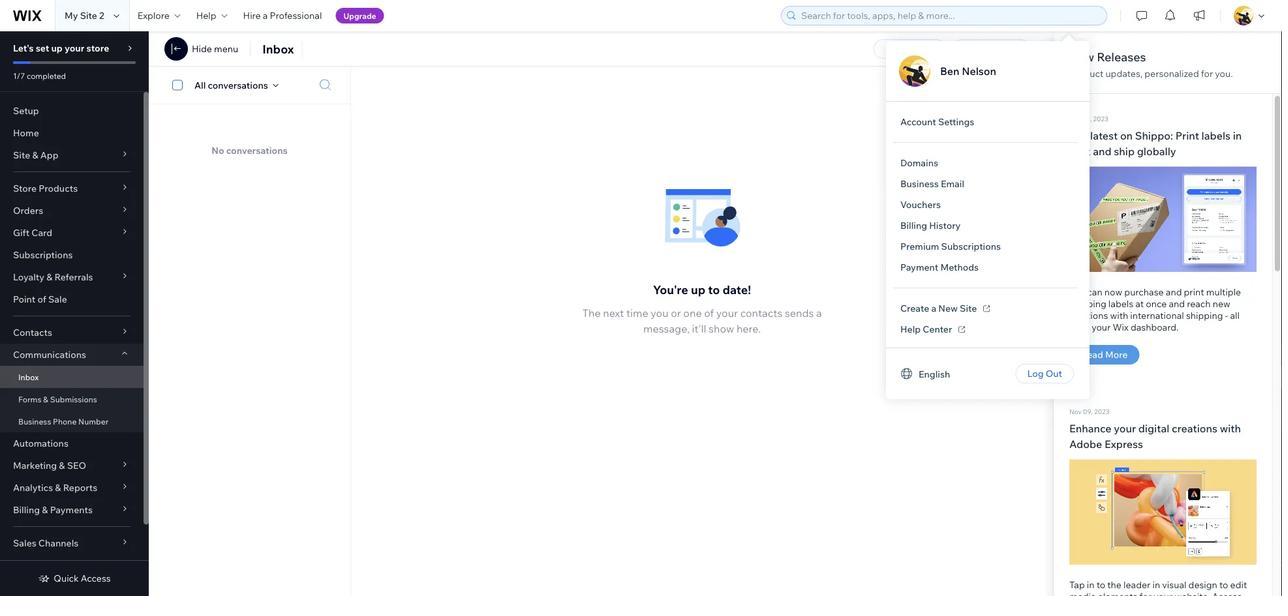 Task type: describe. For each thing, give the bounding box(es) containing it.
on
[[1120, 129, 1133, 142]]

you're
[[653, 282, 688, 297]]

payment methods
[[900, 262, 979, 273]]

forms
[[18, 394, 41, 404]]

business phone number link
[[0, 410, 144, 433]]

in inside nov 19, 2023 the latest on shippo: print labels in bulk and ship globally
[[1233, 129, 1242, 142]]

setup
[[13, 105, 39, 116]]

help for help center
[[900, 324, 921, 335]]

once
[[1146, 298, 1167, 310]]

you
[[651, 307, 668, 320]]

conversations for no conversations
[[226, 145, 288, 156]]

sale
[[48, 294, 67, 305]]

tap
[[1069, 579, 1085, 591]]

no conversations
[[212, 145, 288, 156]]

1 vertical spatial up
[[691, 282, 705, 297]]

billing for billing & payments
[[13, 504, 40, 516]]

sales channels button
[[0, 532, 144, 555]]

subscriptions link
[[0, 244, 144, 266]]

with inside you can now purchase and print multiple shipping labels at once and reach new locations with international shipping - all from your wix dashboard.
[[1110, 310, 1128, 321]]

point of sale
[[13, 294, 67, 305]]

new inside new releases product updates, personalized for you.
[[1069, 49, 1094, 64]]

-
[[1225, 310, 1228, 321]]

your inside tap in to the leader in visual design to edit media elements for your website. acces
[[1154, 591, 1173, 596]]

help for help
[[196, 10, 216, 21]]

log out
[[1027, 368, 1062, 379]]

settings button
[[874, 39, 945, 59]]

hire a professional link
[[235, 0, 330, 31]]

account settings
[[900, 116, 974, 128]]

0 vertical spatial shipping
[[1069, 298, 1106, 310]]

nov 19, 2023 the latest on shippo: print labels in bulk and ship globally
[[1069, 115, 1242, 158]]

a inside the next time you or one of your contacts sends a message, it'll show here.
[[816, 307, 822, 320]]

with inside nov 09, 2023 enhance your digital creations with adobe express
[[1220, 422, 1241, 435]]

premium subscriptions
[[900, 241, 1001, 252]]

next
[[603, 307, 624, 320]]

your inside you can now purchase and print multiple shipping labels at once and reach new locations with international shipping - all from your wix dashboard.
[[1092, 322, 1111, 333]]

site & app
[[13, 149, 58, 161]]

a for professional
[[263, 10, 268, 21]]

time
[[626, 307, 648, 320]]

1/7 completed
[[13, 71, 66, 81]]

sidebar element
[[0, 31, 149, 596]]

wix
[[1113, 322, 1129, 333]]

gift card
[[13, 227, 52, 238]]

store products button
[[0, 177, 144, 200]]

domains link
[[890, 153, 949, 174]]

sends
[[785, 307, 814, 320]]

compose
[[965, 43, 1006, 54]]

1 horizontal spatial subscriptions
[[941, 241, 1001, 252]]

communications button
[[0, 344, 144, 366]]

ben nelson
[[940, 65, 996, 78]]

submissions
[[50, 394, 97, 404]]

contacts
[[13, 327, 52, 338]]

it'll
[[692, 322, 706, 335]]

nelson
[[962, 65, 996, 78]]

gift card button
[[0, 222, 144, 244]]

settings inside 'link'
[[938, 116, 974, 128]]

2
[[99, 10, 104, 21]]

media
[[1069, 591, 1096, 596]]

log out link
[[1015, 364, 1074, 384]]

of inside sidebar element
[[37, 294, 46, 305]]

referrals
[[54, 271, 93, 283]]

enhance
[[1069, 422, 1112, 435]]

payment methods link
[[890, 257, 989, 278]]

payments
[[50, 504, 93, 516]]

the inside the next time you or one of your contacts sends a message, it'll show here.
[[582, 307, 601, 320]]

& for marketing
[[59, 460, 65, 471]]

the inside nov 19, 2023 the latest on shippo: print labels in bulk and ship globally
[[1069, 129, 1088, 142]]

& for billing
[[42, 504, 48, 516]]

conversations for all conversations
[[208, 79, 268, 91]]

labels for shipping
[[1108, 298, 1133, 310]]

1 horizontal spatial site
[[80, 10, 97, 21]]

globally
[[1137, 145, 1176, 158]]

account
[[900, 116, 936, 128]]

analytics & reports button
[[0, 477, 144, 499]]

explore
[[138, 10, 169, 21]]

upgrade
[[343, 11, 376, 21]]

creations
[[1172, 422, 1218, 435]]

create a new site
[[900, 303, 977, 314]]

menu
[[214, 43, 238, 54]]

business for business phone number
[[18, 417, 51, 426]]

Search for tools, apps, help & more... field
[[797, 7, 1103, 25]]

& for forms
[[43, 394, 48, 404]]

read
[[1081, 349, 1103, 361]]

business email link
[[890, 174, 975, 194]]

more
[[1105, 349, 1128, 361]]

channels
[[38, 538, 79, 549]]

hide menu
[[192, 43, 238, 54]]

settings link
[[0, 555, 144, 577]]

ship
[[1114, 145, 1135, 158]]

professional
[[270, 10, 322, 21]]

and for bulk
[[1093, 145, 1112, 158]]

of inside the next time you or one of your contacts sends a message, it'll show here.
[[704, 307, 714, 320]]

vouchers
[[900, 199, 941, 210]]

for inside new releases product updates, personalized for you.
[[1201, 68, 1213, 79]]

and for once
[[1169, 298, 1185, 310]]

nov 09, 2023 enhance your digital creations with adobe express
[[1069, 407, 1241, 451]]

english
[[919, 368, 950, 380]]

inbox inside 'link'
[[18, 372, 39, 382]]

setup link
[[0, 100, 144, 122]]

new inside "link"
[[938, 303, 958, 314]]

here.
[[737, 322, 761, 335]]

set
[[36, 42, 49, 54]]

quick access button
[[38, 573, 111, 585]]

print
[[1175, 129, 1199, 142]]

1 horizontal spatial in
[[1152, 579, 1160, 591]]

show
[[709, 322, 734, 335]]

leader
[[1124, 579, 1150, 591]]

methods
[[940, 262, 979, 273]]

& for site
[[32, 149, 38, 161]]

subscriptions inside sidebar element
[[13, 249, 73, 261]]

sales channels
[[13, 538, 79, 549]]

marketing & seo button
[[0, 455, 144, 477]]

orders
[[13, 205, 43, 216]]

releases
[[1097, 49, 1146, 64]]

hire a professional
[[243, 10, 322, 21]]

reports
[[63, 482, 97, 494]]

domains
[[900, 157, 938, 169]]



Task type: vqa. For each thing, say whether or not it's contained in the screenshot.
Edit button
no



Task type: locate. For each thing, give the bounding box(es) containing it.
settings for the settings link
[[13, 560, 49, 571]]

to left edit
[[1219, 579, 1228, 591]]

contacts button
[[0, 322, 144, 344]]

the up bulk
[[1069, 129, 1088, 142]]

to for up
[[708, 282, 720, 297]]

settings down the sales
[[13, 560, 49, 571]]

1 vertical spatial of
[[704, 307, 714, 320]]

new up the product on the right top of page
[[1069, 49, 1094, 64]]

0 horizontal spatial with
[[1110, 310, 1128, 321]]

1 horizontal spatial the
[[1069, 129, 1088, 142]]

communications
[[13, 349, 86, 360]]

for
[[1201, 68, 1213, 79], [1140, 591, 1152, 596]]

shipping up locations
[[1069, 298, 1106, 310]]

help center
[[900, 324, 952, 335]]

in left visual on the right bottom of page
[[1152, 579, 1160, 591]]

read more
[[1081, 349, 1128, 361]]

for inside tap in to the leader in visual design to edit media elements for your website. acces
[[1140, 591, 1152, 596]]

my site 2
[[65, 10, 104, 21]]

1 vertical spatial business
[[18, 417, 51, 426]]

conversations right no on the left top of page
[[226, 145, 288, 156]]

shipping down reach
[[1186, 310, 1223, 321]]

0 horizontal spatial in
[[1087, 579, 1094, 591]]

site left 2
[[80, 10, 97, 21]]

billing down analytics
[[13, 504, 40, 516]]

0 horizontal spatial help
[[196, 10, 216, 21]]

a for new
[[931, 303, 936, 314]]

1 vertical spatial shipping
[[1186, 310, 1223, 321]]

and right once
[[1169, 298, 1185, 310]]

0 vertical spatial new
[[1069, 49, 1094, 64]]

nov for the
[[1069, 115, 1082, 123]]

0 vertical spatial inbox
[[262, 41, 294, 56]]

& right forms
[[43, 394, 48, 404]]

up right set
[[51, 42, 63, 54]]

marketing
[[13, 460, 57, 471]]

site inside create a new site "link"
[[960, 303, 977, 314]]

date!
[[723, 282, 751, 297]]

your inside sidebar element
[[65, 42, 84, 54]]

1 vertical spatial billing
[[13, 504, 40, 516]]

billing for billing history
[[900, 220, 927, 231]]

1 vertical spatial labels
[[1108, 298, 1133, 310]]

1 vertical spatial and
[[1166, 286, 1182, 298]]

and left print
[[1166, 286, 1182, 298]]

you can now purchase and print multiple shipping labels at once and reach new locations with international shipping - all from your wix dashboard.
[[1069, 286, 1241, 333]]

international
[[1130, 310, 1184, 321]]

to for in
[[1097, 579, 1105, 591]]

conversations right all
[[208, 79, 268, 91]]

& inside "dropdown button"
[[59, 460, 65, 471]]

payment
[[900, 262, 938, 273]]

help center link
[[890, 319, 974, 340]]

settings inside sidebar element
[[13, 560, 49, 571]]

1 horizontal spatial shipping
[[1186, 310, 1223, 321]]

0 vertical spatial labels
[[1202, 129, 1231, 142]]

1 horizontal spatial help
[[900, 324, 921, 335]]

phone
[[53, 417, 77, 426]]

for left you.
[[1201, 68, 1213, 79]]

elements
[[1098, 591, 1138, 596]]

2023 inside nov 19, 2023 the latest on shippo: print labels in bulk and ship globally
[[1093, 115, 1108, 123]]

2023 for your
[[1094, 407, 1109, 416]]

updates,
[[1105, 68, 1143, 79]]

create a new site link
[[890, 298, 999, 319]]

site down home at top left
[[13, 149, 30, 161]]

subscriptions up methods in the top of the page
[[941, 241, 1001, 252]]

labels for print
[[1202, 129, 1231, 142]]

one
[[683, 307, 702, 320]]

multiple
[[1206, 286, 1241, 298]]

hide
[[192, 43, 212, 54]]

2 vertical spatial settings
[[13, 560, 49, 571]]

0 horizontal spatial billing
[[13, 504, 40, 516]]

new up center
[[938, 303, 958, 314]]

0 horizontal spatial to
[[708, 282, 720, 297]]

let's set up your store
[[13, 42, 109, 54]]

business phone number
[[18, 417, 108, 426]]

conversations
[[208, 79, 268, 91], [226, 145, 288, 156]]

my
[[65, 10, 78, 21]]

business for business email
[[900, 178, 939, 190]]

vouchers link
[[890, 194, 951, 215]]

nov left 19,
[[1069, 115, 1082, 123]]

home link
[[0, 122, 144, 144]]

2 nov from the top
[[1069, 407, 1082, 416]]

0 vertical spatial and
[[1093, 145, 1112, 158]]

0 vertical spatial for
[[1201, 68, 1213, 79]]

billing & payments
[[13, 504, 93, 516]]

1 horizontal spatial up
[[691, 282, 705, 297]]

dashboard.
[[1131, 322, 1179, 333]]

0 horizontal spatial inbox
[[18, 372, 39, 382]]

purchase
[[1124, 286, 1164, 298]]

0 horizontal spatial up
[[51, 42, 63, 54]]

1 vertical spatial new
[[938, 303, 958, 314]]

nov inside nov 09, 2023 enhance your digital creations with adobe express
[[1069, 407, 1082, 416]]

nov inside nov 19, 2023 the latest on shippo: print labels in bulk and ship globally
[[1069, 115, 1082, 123]]

1 vertical spatial inbox
[[18, 372, 39, 382]]

forms & submissions
[[18, 394, 97, 404]]

1 horizontal spatial billing
[[900, 220, 927, 231]]

hire
[[243, 10, 261, 21]]

labels inside nov 19, 2023 the latest on shippo: print labels in bulk and ship globally
[[1202, 129, 1231, 142]]

1 horizontal spatial of
[[704, 307, 714, 320]]

business inside 'link'
[[900, 178, 939, 190]]

create
[[900, 303, 929, 314]]

& inside popup button
[[42, 504, 48, 516]]

1 horizontal spatial a
[[816, 307, 822, 320]]

the
[[1107, 579, 1121, 591]]

0 horizontal spatial settings
[[13, 560, 49, 571]]

center
[[923, 324, 952, 335]]

the
[[1069, 129, 1088, 142], [582, 307, 601, 320]]

you
[[1069, 286, 1085, 298]]

1 vertical spatial with
[[1220, 422, 1241, 435]]

of right one
[[704, 307, 714, 320]]

your up express
[[1114, 422, 1136, 435]]

0 vertical spatial business
[[900, 178, 939, 190]]

business inside sidebar element
[[18, 417, 51, 426]]

new releases product updates, personalized for you.
[[1069, 49, 1233, 79]]

the next time you or one of your contacts sends a message, it'll show here.
[[582, 307, 822, 335]]

your
[[65, 42, 84, 54], [716, 307, 738, 320], [1092, 322, 1111, 333], [1114, 422, 1136, 435], [1154, 591, 1173, 596]]

& left seo
[[59, 460, 65, 471]]

1 vertical spatial the
[[582, 307, 601, 320]]

1 horizontal spatial for
[[1201, 68, 1213, 79]]

marketing & seo
[[13, 460, 86, 471]]

help down create
[[900, 324, 921, 335]]

a inside "link"
[[931, 303, 936, 314]]

personalized
[[1145, 68, 1199, 79]]

inbox down hire a professional link
[[262, 41, 294, 56]]

1 horizontal spatial settings
[[885, 43, 922, 54]]

out
[[1046, 368, 1062, 379]]

product
[[1069, 68, 1103, 79]]

labels inside you can now purchase and print multiple shipping labels at once and reach new locations with international shipping - all from your wix dashboard.
[[1108, 298, 1133, 310]]

inbox up forms
[[18, 372, 39, 382]]

0 horizontal spatial subscriptions
[[13, 249, 73, 261]]

and down latest
[[1093, 145, 1112, 158]]

automations
[[13, 438, 68, 449]]

site up help center link
[[960, 303, 977, 314]]

2 horizontal spatial settings
[[938, 116, 974, 128]]

with
[[1110, 310, 1128, 321], [1220, 422, 1241, 435]]

with right creations on the bottom right of the page
[[1220, 422, 1241, 435]]

1 vertical spatial nov
[[1069, 407, 1082, 416]]

billing inside popup button
[[13, 504, 40, 516]]

your down visual on the right bottom of page
[[1154, 591, 1173, 596]]

1 vertical spatial conversations
[[226, 145, 288, 156]]

1 horizontal spatial business
[[900, 178, 939, 190]]

help inside button
[[196, 10, 216, 21]]

2023 right "09,"
[[1094, 407, 1109, 416]]

your left store
[[65, 42, 84, 54]]

of
[[37, 294, 46, 305], [704, 307, 714, 320]]

1 vertical spatial site
[[13, 149, 30, 161]]

in
[[1233, 129, 1242, 142], [1087, 579, 1094, 591], [1152, 579, 1160, 591]]

can
[[1087, 286, 1102, 298]]

settings right "account" in the right of the page
[[938, 116, 974, 128]]

your inside nov 09, 2023 enhance your digital creations with adobe express
[[1114, 422, 1136, 435]]

0 vertical spatial site
[[80, 10, 97, 21]]

home
[[13, 127, 39, 139]]

point
[[13, 294, 35, 305]]

0 horizontal spatial a
[[263, 10, 268, 21]]

a right hire at the top of page
[[263, 10, 268, 21]]

0 vertical spatial conversations
[[208, 79, 268, 91]]

& left "app"
[[32, 149, 38, 161]]

your down locations
[[1092, 322, 1111, 333]]

settings down search for tools, apps, help & more... field
[[885, 43, 922, 54]]

2 horizontal spatial a
[[931, 303, 936, 314]]

nov for enhance
[[1069, 407, 1082, 416]]

labels right 'print'
[[1202, 129, 1231, 142]]

0 horizontal spatial for
[[1140, 591, 1152, 596]]

reach
[[1187, 298, 1211, 310]]

of left sale
[[37, 294, 46, 305]]

a right create
[[931, 303, 936, 314]]

shippo:
[[1135, 129, 1173, 142]]

labels down now
[[1108, 298, 1133, 310]]

business down 'domains' link
[[900, 178, 939, 190]]

1 horizontal spatial new
[[1069, 49, 1094, 64]]

to left date!
[[708, 282, 720, 297]]

subscriptions
[[941, 241, 1001, 252], [13, 249, 73, 261]]

design
[[1188, 579, 1217, 591]]

store
[[86, 42, 109, 54]]

automations link
[[0, 433, 144, 455]]

new
[[1213, 298, 1230, 310]]

new
[[1069, 49, 1094, 64], [938, 303, 958, 314]]

0 vertical spatial nov
[[1069, 115, 1082, 123]]

settings for settings button
[[885, 43, 922, 54]]

subscriptions down card
[[13, 249, 73, 261]]

billing & payments button
[[0, 499, 144, 521]]

with up wix at bottom
[[1110, 310, 1128, 321]]

1 nov from the top
[[1069, 115, 1082, 123]]

for down "leader"
[[1140, 591, 1152, 596]]

2 horizontal spatial site
[[960, 303, 977, 314]]

1 vertical spatial for
[[1140, 591, 1152, 596]]

labels
[[1202, 129, 1231, 142], [1108, 298, 1133, 310]]

upgrade button
[[336, 8, 384, 23]]

1 horizontal spatial to
[[1097, 579, 1105, 591]]

1 vertical spatial settings
[[938, 116, 974, 128]]

2023 right 19,
[[1093, 115, 1108, 123]]

history
[[929, 220, 961, 231]]

0 horizontal spatial of
[[37, 294, 46, 305]]

0 horizontal spatial the
[[582, 307, 601, 320]]

2023 inside nov 09, 2023 enhance your digital creations with adobe express
[[1094, 407, 1109, 416]]

1 horizontal spatial inbox
[[262, 41, 294, 56]]

message,
[[643, 322, 690, 335]]

business down forms
[[18, 417, 51, 426]]

number
[[78, 417, 108, 426]]

& inside "popup button"
[[32, 149, 38, 161]]

&
[[32, 149, 38, 161], [46, 271, 52, 283], [43, 394, 48, 404], [59, 460, 65, 471], [55, 482, 61, 494], [42, 504, 48, 516]]

1 vertical spatial 2023
[[1094, 407, 1109, 416]]

billing
[[900, 220, 927, 231], [13, 504, 40, 516]]

premium subscriptions link
[[890, 236, 1011, 257]]

your up show at the right bottom of page
[[716, 307, 738, 320]]

a
[[263, 10, 268, 21], [931, 303, 936, 314], [816, 307, 822, 320]]

0 horizontal spatial labels
[[1108, 298, 1133, 310]]

hide menu button
[[164, 37, 238, 61], [192, 43, 238, 55]]

completed
[[27, 71, 66, 81]]

0 horizontal spatial business
[[18, 417, 51, 426]]

0 vertical spatial the
[[1069, 129, 1088, 142]]

0 vertical spatial help
[[196, 10, 216, 21]]

2 vertical spatial and
[[1169, 298, 1185, 310]]

& down analytics & reports
[[42, 504, 48, 516]]

billing up 'premium'
[[900, 220, 927, 231]]

settings inside button
[[885, 43, 922, 54]]

a right sends
[[816, 307, 822, 320]]

up up one
[[691, 282, 705, 297]]

help up hide
[[196, 10, 216, 21]]

card
[[32, 227, 52, 238]]

0 horizontal spatial site
[[13, 149, 30, 161]]

0 vertical spatial settings
[[885, 43, 922, 54]]

& inside 'link'
[[43, 394, 48, 404]]

1 horizontal spatial with
[[1220, 422, 1241, 435]]

your inside the next time you or one of your contacts sends a message, it'll show here.
[[716, 307, 738, 320]]

site inside site & app "popup button"
[[13, 149, 30, 161]]

nov left "09,"
[[1069, 407, 1082, 416]]

up inside sidebar element
[[51, 42, 63, 54]]

2023 for latest
[[1093, 115, 1108, 123]]

products
[[39, 183, 78, 194]]

0 vertical spatial 2023
[[1093, 115, 1108, 123]]

read more link
[[1069, 345, 1139, 365]]

0 vertical spatial billing
[[900, 220, 927, 231]]

1 vertical spatial help
[[900, 324, 921, 335]]

digital
[[1138, 422, 1169, 435]]

2 vertical spatial site
[[960, 303, 977, 314]]

0 horizontal spatial new
[[938, 303, 958, 314]]

in up media
[[1087, 579, 1094, 591]]

orders button
[[0, 200, 144, 222]]

and inside nov 19, 2023 the latest on shippo: print labels in bulk and ship globally
[[1093, 145, 1112, 158]]

0 vertical spatial of
[[37, 294, 46, 305]]

& for loyalty
[[46, 271, 52, 283]]

tap in to the leader in visual design to edit media elements for your website. acces
[[1069, 579, 1253, 596]]

None checkbox
[[165, 77, 194, 93]]

0 vertical spatial with
[[1110, 310, 1128, 321]]

1 horizontal spatial labels
[[1202, 129, 1231, 142]]

all conversations
[[194, 79, 268, 91]]

in right 'print'
[[1233, 129, 1242, 142]]

the left next
[[582, 307, 601, 320]]

0 vertical spatial up
[[51, 42, 63, 54]]

& left reports
[[55, 482, 61, 494]]

0 horizontal spatial shipping
[[1069, 298, 1106, 310]]

& right loyalty
[[46, 271, 52, 283]]

2 horizontal spatial to
[[1219, 579, 1228, 591]]

2 horizontal spatial in
[[1233, 129, 1242, 142]]

account settings link
[[890, 112, 985, 132]]

seo
[[67, 460, 86, 471]]

& for analytics
[[55, 482, 61, 494]]

to left the
[[1097, 579, 1105, 591]]



